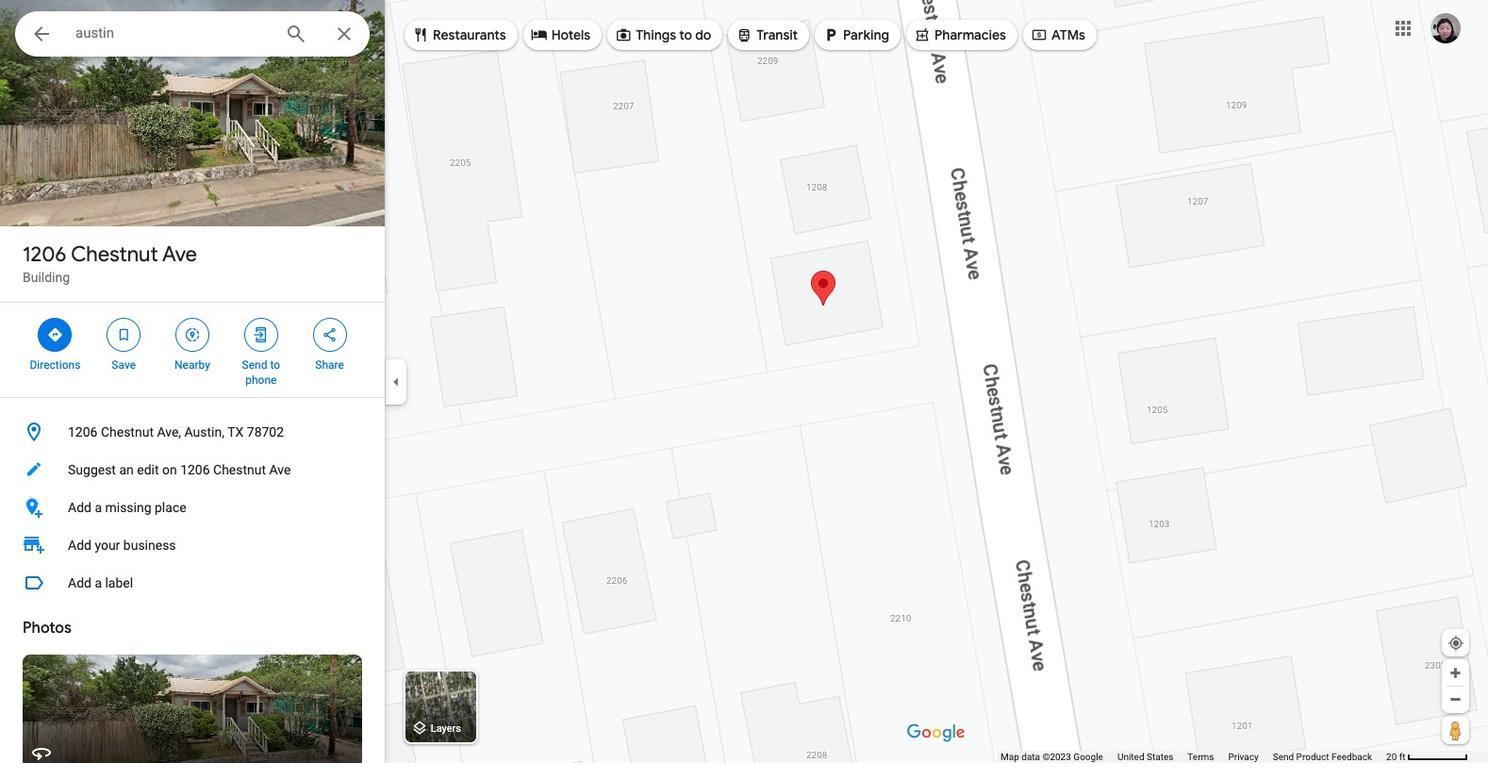 Task type: describe. For each thing, give the bounding box(es) containing it.
a for missing
[[95, 500, 102, 515]]

add for add a missing place
[[68, 500, 91, 515]]

chestnut inside button
[[213, 462, 266, 477]]

label
[[105, 575, 133, 591]]


[[321, 325, 338, 345]]


[[412, 24, 429, 45]]

suggest
[[68, 462, 116, 477]]

states
[[1147, 752, 1174, 762]]

directions
[[30, 359, 81, 372]]

20 ft
[[1387, 752, 1406, 762]]

ave inside button
[[269, 462, 291, 477]]

send product feedback button
[[1273, 751, 1373, 763]]

1206 chestnut ave building
[[23, 242, 197, 285]]

do
[[696, 26, 712, 43]]


[[736, 24, 753, 45]]

to inside send to phone
[[270, 359, 280, 372]]

add for add your business
[[68, 538, 91, 553]]

send to phone
[[242, 359, 280, 387]]

privacy button
[[1229, 751, 1259, 763]]

©2023
[[1043, 752, 1072, 762]]

send for send product feedback
[[1273, 752, 1295, 762]]

zoom in image
[[1449, 666, 1463, 680]]

actions for 1206 chestnut ave region
[[0, 303, 385, 397]]

 button
[[15, 11, 68, 60]]

save
[[112, 359, 136, 372]]

ave,
[[157, 425, 181, 440]]

 atms
[[1031, 24, 1086, 45]]

1206 chestnut ave main content
[[0, 0, 385, 763]]

to inside  things to do
[[680, 26, 692, 43]]

add your business
[[68, 538, 176, 553]]

transit
[[757, 26, 798, 43]]

data
[[1022, 752, 1041, 762]]

united
[[1118, 752, 1145, 762]]

austin field
[[15, 11, 370, 57]]

an
[[119, 462, 134, 477]]

 transit
[[736, 24, 798, 45]]

terms
[[1188, 752, 1215, 762]]

product
[[1297, 752, 1330, 762]]


[[30, 21, 53, 47]]

map
[[1001, 752, 1020, 762]]

ft
[[1400, 752, 1406, 762]]

add a label
[[68, 575, 133, 591]]

 things to do
[[615, 24, 712, 45]]

suggest an edit on 1206 chestnut ave button
[[0, 451, 385, 489]]

1206 for ave
[[23, 242, 67, 268]]

 search field
[[15, 11, 370, 60]]



Task type: locate. For each thing, give the bounding box(es) containing it.
0 vertical spatial to
[[680, 26, 692, 43]]

chestnut up an
[[101, 425, 154, 440]]

privacy
[[1229, 752, 1259, 762]]

to up phone
[[270, 359, 280, 372]]

1 horizontal spatial to
[[680, 26, 692, 43]]

chestnut up  at top left
[[71, 242, 158, 268]]

a left missing
[[95, 500, 102, 515]]

0 vertical spatial 1206
[[23, 242, 67, 268]]

a left label
[[95, 575, 102, 591]]


[[184, 325, 201, 345]]

add a label button
[[0, 564, 385, 602]]

show your location image
[[1448, 635, 1465, 652]]

google maps element
[[0, 0, 1489, 763]]

chestnut for ave,
[[101, 425, 154, 440]]

1206 right on
[[180, 462, 210, 477]]

to
[[680, 26, 692, 43], [270, 359, 280, 372]]

1206 inside 1206 chestnut ave, austin, tx 78702 button
[[68, 425, 98, 440]]

on
[[162, 462, 177, 477]]

tx
[[228, 425, 244, 440]]

0 vertical spatial a
[[95, 500, 102, 515]]

1 add from the top
[[68, 500, 91, 515]]

show street view coverage image
[[1443, 716, 1470, 744]]

add inside add your business link
[[68, 538, 91, 553]]

0 vertical spatial chestnut
[[71, 242, 158, 268]]

add inside button
[[68, 575, 91, 591]]

2 a from the top
[[95, 575, 102, 591]]

2 vertical spatial add
[[68, 575, 91, 591]]

0 horizontal spatial 1206
[[23, 242, 67, 268]]

google
[[1074, 752, 1104, 762]]

add for add a label
[[68, 575, 91, 591]]

78702
[[247, 425, 284, 440]]

hotels
[[552, 26, 591, 43]]

2 horizontal spatial 1206
[[180, 462, 210, 477]]

send for send to phone
[[242, 359, 267, 372]]

1206 for ave,
[[68, 425, 98, 440]]

 hotels
[[531, 24, 591, 45]]

ave down 78702
[[269, 462, 291, 477]]

2 vertical spatial 1206
[[180, 462, 210, 477]]

3 add from the top
[[68, 575, 91, 591]]

add left label
[[68, 575, 91, 591]]

add your business link
[[0, 526, 385, 564]]

to left do
[[680, 26, 692, 43]]

1206 inside suggest an edit on 1206 chestnut ave button
[[180, 462, 210, 477]]

nearby
[[175, 359, 210, 372]]

send up phone
[[242, 359, 267, 372]]

parking
[[844, 26, 890, 43]]

google account: michele murakami  
(michele.murakami@adept.ai) image
[[1431, 13, 1461, 43]]

layers
[[431, 723, 461, 735]]


[[531, 24, 548, 45]]

add inside add a missing place button
[[68, 500, 91, 515]]

0 vertical spatial send
[[242, 359, 267, 372]]

1206 chestnut ave, austin, tx 78702
[[68, 425, 284, 440]]

chestnut inside button
[[101, 425, 154, 440]]

1 horizontal spatial ave
[[269, 462, 291, 477]]


[[47, 325, 64, 345]]

a
[[95, 500, 102, 515], [95, 575, 102, 591]]

1206
[[23, 242, 67, 268], [68, 425, 98, 440], [180, 462, 210, 477]]

building
[[23, 270, 70, 285]]

add a missing place
[[68, 500, 186, 515]]

send left product
[[1273, 752, 1295, 762]]

collapse side panel image
[[386, 371, 407, 392]]

0 vertical spatial add
[[68, 500, 91, 515]]

place
[[155, 500, 186, 515]]

2 vertical spatial chestnut
[[213, 462, 266, 477]]

send inside "button"
[[1273, 752, 1295, 762]]

footer inside google maps element
[[1001, 751, 1387, 763]]

1206 up building
[[23, 242, 67, 268]]

0 horizontal spatial ave
[[162, 242, 197, 268]]


[[823, 24, 840, 45]]

 pharmacies
[[914, 24, 1007, 45]]

1206 chestnut ave, austin, tx 78702 button
[[0, 413, 385, 451]]

1 vertical spatial add
[[68, 538, 91, 553]]

add down suggest
[[68, 500, 91, 515]]

united states
[[1118, 752, 1174, 762]]

0 vertical spatial ave
[[162, 242, 197, 268]]


[[615, 24, 632, 45]]

ave up ''
[[162, 242, 197, 268]]

1 vertical spatial chestnut
[[101, 425, 154, 440]]

chestnut
[[71, 242, 158, 268], [101, 425, 154, 440], [213, 462, 266, 477]]

chestnut down tx
[[213, 462, 266, 477]]


[[253, 325, 270, 345]]

1206 up suggest
[[68, 425, 98, 440]]

1 vertical spatial a
[[95, 575, 102, 591]]

photos
[[23, 619, 71, 638]]

things
[[636, 26, 677, 43]]


[[1031, 24, 1048, 45]]

map data ©2023 google
[[1001, 752, 1104, 762]]

none field inside austin field
[[75, 22, 270, 44]]


[[115, 325, 132, 345]]

0 horizontal spatial to
[[270, 359, 280, 372]]

terms button
[[1188, 751, 1215, 763]]

20 ft button
[[1387, 752, 1469, 762]]

add left your
[[68, 538, 91, 553]]

a for label
[[95, 575, 102, 591]]

footer
[[1001, 751, 1387, 763]]

send inside send to phone
[[242, 359, 267, 372]]

add
[[68, 500, 91, 515], [68, 538, 91, 553], [68, 575, 91, 591]]

austin,
[[184, 425, 225, 440]]

edit
[[137, 462, 159, 477]]

send product feedback
[[1273, 752, 1373, 762]]

share
[[315, 359, 344, 372]]

1 horizontal spatial send
[[1273, 752, 1295, 762]]

1 vertical spatial to
[[270, 359, 280, 372]]

footer containing map data ©2023 google
[[1001, 751, 1387, 763]]

restaurants
[[433, 26, 506, 43]]

pharmacies
[[935, 26, 1007, 43]]

chestnut for ave
[[71, 242, 158, 268]]

1 vertical spatial ave
[[269, 462, 291, 477]]

suggest an edit on 1206 chestnut ave
[[68, 462, 291, 477]]

add a missing place button
[[0, 489, 385, 526]]

your
[[95, 538, 120, 553]]

send
[[242, 359, 267, 372], [1273, 752, 1295, 762]]

1 vertical spatial send
[[1273, 752, 1295, 762]]

2 add from the top
[[68, 538, 91, 553]]

chestnut inside 1206 chestnut ave building
[[71, 242, 158, 268]]

 restaurants
[[412, 24, 506, 45]]

united states button
[[1118, 751, 1174, 763]]

missing
[[105, 500, 151, 515]]

None field
[[75, 22, 270, 44]]

ave inside 1206 chestnut ave building
[[162, 242, 197, 268]]

phone
[[245, 374, 277, 387]]

ave
[[162, 242, 197, 268], [269, 462, 291, 477]]

 parking
[[823, 24, 890, 45]]

feedback
[[1332, 752, 1373, 762]]

zoom out image
[[1449, 692, 1463, 707]]

1 horizontal spatial 1206
[[68, 425, 98, 440]]

20
[[1387, 752, 1398, 762]]

business
[[123, 538, 176, 553]]

1 a from the top
[[95, 500, 102, 515]]

0 horizontal spatial send
[[242, 359, 267, 372]]

atms
[[1052, 26, 1086, 43]]


[[914, 24, 931, 45]]

1 vertical spatial 1206
[[68, 425, 98, 440]]

1206 inside 1206 chestnut ave building
[[23, 242, 67, 268]]



Task type: vqa. For each thing, say whether or not it's contained in the screenshot.
the middle 1
no



